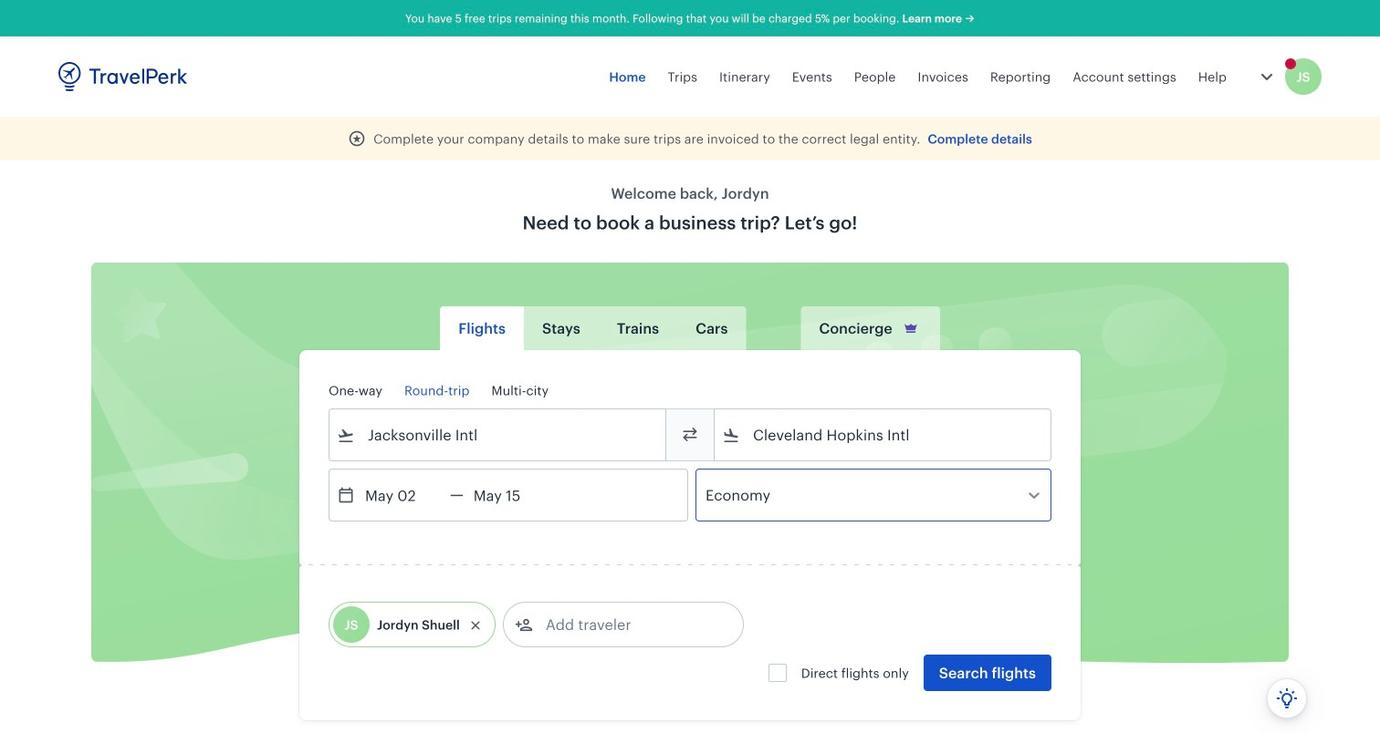 Task type: describe. For each thing, give the bounding box(es) containing it.
From search field
[[355, 421, 642, 450]]

To search field
[[740, 421, 1027, 450]]

Depart text field
[[355, 470, 450, 521]]

Return text field
[[464, 470, 558, 521]]



Task type: vqa. For each thing, say whether or not it's contained in the screenshot.
Add traveler search field
yes



Task type: locate. For each thing, give the bounding box(es) containing it.
Add traveler search field
[[533, 611, 723, 640]]



